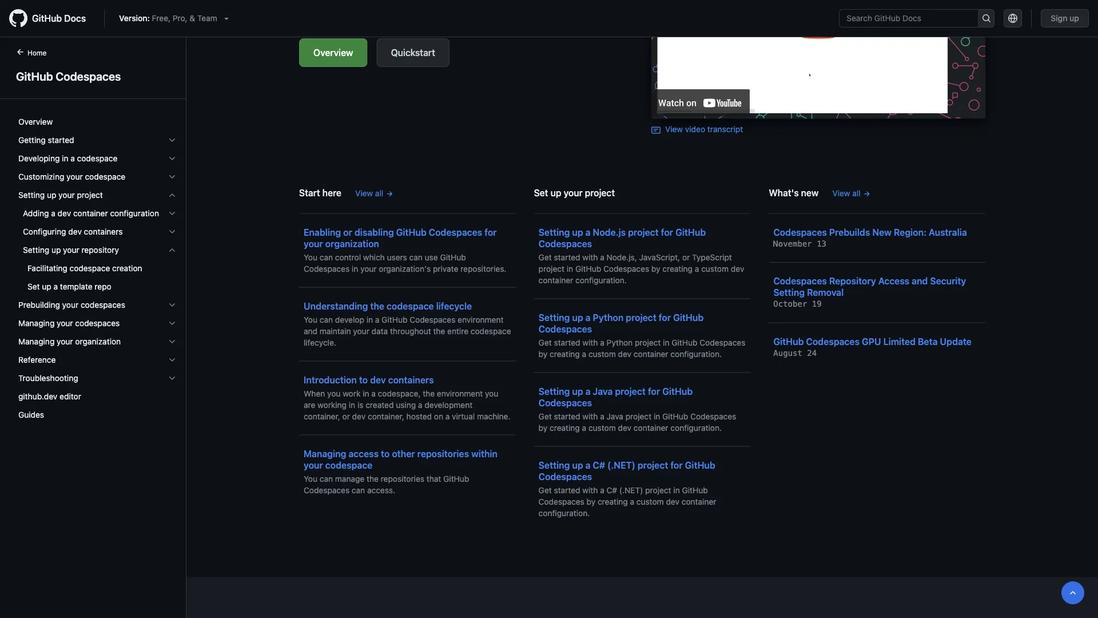 Task type: describe. For each thing, give the bounding box(es) containing it.
setting for project
[[18, 190, 45, 200]]

started for setting up a node.js project for github codespaces
[[554, 252, 581, 262]]

guides link
[[14, 406, 181, 424]]

that
[[427, 474, 441, 483]]

codespaces inside the github codespaces gpu limited beta update august 24
[[807, 336, 860, 347]]

lifecycle.
[[304, 338, 337, 347]]

august 24 element
[[774, 348, 817, 358]]

dev inside the setting up a python project for github codespaces get started with a python project in github codespaces by creating a custom dev container configuration.
[[618, 349, 632, 359]]

configuration. inside setting up a java project for github codespaces get started with a java project in github codespaces by creating a custom dev container configuration.
[[671, 423, 722, 432]]

gpu
[[863, 336, 882, 347]]

setting for node.js
[[539, 227, 570, 238]]

the inside managing access to other repositories within your codespace you can manage the repositories that github codespaces can access.
[[367, 474, 379, 483]]

codespaces inside managing access to other repositories within your codespace you can manage the repositories that github codespaces can access.
[[304, 485, 350, 495]]

codespaces inside understanding the codespace lifecycle you can develop in a github codespaces environment and maintain your data throughout the entire codespace lifecycle.
[[410, 315, 456, 324]]

data
[[372, 326, 388, 336]]

machine.
[[477, 412, 511, 421]]

transcript
[[708, 124, 744, 134]]

codespace,
[[378, 389, 421, 398]]

to inside introduction to dev containers when you work in a codespace, the environment you are working in is created using a development container, or dev container, hosted on a virtual machine.
[[359, 374, 368, 385]]

by inside the setting up a python project for github codespaces get started with a python project in github codespaces by creating a custom dev container configuration.
[[539, 349, 548, 359]]

editor
[[60, 392, 81, 401]]

access.
[[367, 485, 396, 495]]

all for disabling
[[375, 188, 384, 198]]

manage
[[335, 474, 365, 483]]

0 vertical spatial repositories
[[418, 448, 469, 459]]

october
[[774, 299, 808, 309]]

view all link for what's new
[[833, 187, 871, 199]]

setting for python
[[539, 312, 570, 323]]

start here
[[299, 187, 342, 198]]

managing your organization button
[[14, 333, 181, 351]]

getting started
[[18, 135, 74, 145]]

sc 9kayk9 0 image for setting up your repository
[[168, 246, 177, 255]]

overview inside github codespaces element
[[18, 117, 53, 126]]

setting inside codespaces repository access and security setting removal october 19
[[774, 287, 805, 298]]

by inside the setting up a c# (.net) project for github codespaces get started with a c# (.net) project in github codespaces by creating a custom dev container configuration.
[[587, 497, 596, 506]]

typescript
[[693, 252, 733, 262]]

1 vertical spatial java
[[607, 412, 624, 421]]

developing in a codespace button
[[14, 149, 181, 168]]

you for managing access to other repositories within your codespace
[[304, 474, 318, 483]]

to inside managing access to other repositories within your codespace you can manage the repositories that github codespaces can access.
[[381, 448, 390, 459]]

setting up a python project for github codespaces get started with a python project in github codespaces by creating a custom dev container configuration.
[[539, 312, 746, 359]]

introduction to dev containers when you work in a codespace, the environment you are working in is created using a development container, or dev container, hosted on a virtual machine.
[[304, 374, 511, 421]]

github.dev editor link
[[14, 387, 181, 406]]

reference
[[18, 355, 56, 365]]

prebuilding
[[18, 300, 60, 310]]

facilitating
[[27, 264, 67, 273]]

customizing your codespace
[[18, 172, 125, 181]]

throughout
[[390, 326, 431, 336]]

view all link for start here
[[355, 187, 394, 199]]

facilitating codespace creation link
[[14, 259, 181, 278]]

configuration. inside the setting up a python project for github codespaces get started with a python project in github codespaces by creating a custom dev container configuration.
[[671, 349, 722, 359]]

can inside understanding the codespace lifecycle you can develop in a github codespaces environment and maintain your data throughout the entire codespace lifecycle.
[[320, 315, 333, 324]]

codespaces for prebuilding your codespaces
[[81, 300, 125, 310]]

australia
[[930, 227, 968, 238]]

private
[[433, 264, 459, 273]]

guides
[[18, 410, 44, 420]]

&
[[190, 13, 195, 23]]

view all for what's new
[[833, 188, 861, 198]]

github.dev
[[18, 392, 57, 401]]

sc 9kayk9 0 image for setting up your project
[[168, 191, 177, 200]]

prebuilding your codespaces
[[18, 300, 125, 310]]

configuring
[[23, 227, 66, 236]]

getting started button
[[14, 131, 181, 149]]

link image
[[652, 126, 661, 135]]

start
[[299, 187, 320, 198]]

0 vertical spatial python
[[593, 312, 624, 323]]

within
[[472, 448, 498, 459]]

organization inside enabling or disabling github codespaces for your organization you can control which users can use github codespaces in your organization's private repositories.
[[326, 238, 379, 249]]

0 vertical spatial overview link
[[299, 38, 368, 67]]

disabling
[[355, 227, 394, 238]]

up for set up your project
[[551, 187, 562, 198]]

managing for codespaces
[[18, 319, 55, 328]]

scroll to top image
[[1069, 588, 1078, 598]]

and inside codespaces repository access and security setting removal october 19
[[912, 276, 929, 286]]

get inside the setting up a c# (.net) project for github codespaces get started with a c# (.net) project in github codespaces by creating a custom dev container configuration.
[[539, 485, 552, 495]]

use
[[425, 252, 438, 262]]

sc 9kayk9 0 image for getting started
[[168, 136, 177, 145]]

configuration. inside setting up a node.js project for github codespaces get started with a node.js, javascript, or typescript project in github codespaces by creating a custom dev container configuration.
[[576, 275, 627, 285]]

codespace inside "link"
[[70, 264, 110, 273]]

13
[[817, 239, 827, 248]]

1 vertical spatial overview link
[[14, 113, 181, 131]]

work
[[343, 389, 361, 398]]

all for new
[[853, 188, 861, 198]]

1 vertical spatial python
[[607, 338, 633, 347]]

codespaces prebuilds new region: australia november 13
[[774, 227, 968, 248]]

customizing your codespace button
[[14, 168, 181, 186]]

set up a template repo link
[[14, 278, 181, 296]]

your inside managing access to other repositories within your codespace you can manage the repositories that github codespaces can access.
[[304, 460, 323, 470]]

and inside understanding the codespace lifecycle you can develop in a github codespaces environment and maintain your data throughout the entire codespace lifecycle.
[[304, 326, 318, 336]]

containers inside dropdown button
[[84, 227, 123, 236]]

environment for lifecycle
[[458, 315, 504, 324]]

limited
[[884, 336, 916, 347]]

what's new
[[769, 187, 819, 198]]

prebuilds
[[830, 227, 871, 238]]

troubleshooting
[[18, 373, 78, 383]]

access
[[349, 448, 379, 459]]

adding
[[23, 209, 49, 218]]

setting up your repository
[[23, 245, 119, 255]]

setting up a node.js project for github codespaces get started with a node.js, javascript, or typescript project in github codespaces by creating a custom dev container configuration.
[[539, 227, 745, 285]]

in inside 'dropdown button'
[[62, 154, 68, 163]]

select language: current language is english image
[[1009, 14, 1018, 23]]

customizing
[[18, 172, 64, 181]]

in inside the setting up a python project for github codespaces get started with a python project in github codespaces by creating a custom dev container configuration.
[[663, 338, 670, 347]]

custom inside the setting up a c# (.net) project for github codespaces get started with a c# (.net) project in github codespaces by creating a custom dev container configuration.
[[637, 497, 664, 506]]

troubleshooting button
[[14, 369, 181, 387]]

can left use
[[410, 252, 423, 262]]

the up data
[[371, 300, 385, 311]]

up for sign up
[[1070, 13, 1080, 23]]

hosted
[[407, 412, 432, 421]]

sc 9kayk9 0 image for prebuilding your codespaces
[[168, 300, 177, 310]]

codespace inside managing access to other repositories within your codespace you can manage the repositories that github codespaces can access.
[[326, 460, 373, 470]]

in inside understanding the codespace lifecycle you can develop in a github codespaces environment and maintain your data throughout the entire codespace lifecycle.
[[367, 315, 373, 324]]

0 horizontal spatial c#
[[593, 460, 606, 470]]

adding a dev container configuration button
[[14, 204, 181, 223]]

github docs link
[[9, 9, 95, 27]]

managing for to
[[304, 448, 347, 459]]

containers inside introduction to dev containers when you work in a codespace, the environment you are working in is created using a development container, or dev container, hosted on a virtual machine.
[[388, 374, 434, 385]]

set for set up a template repo
[[27, 282, 40, 291]]

view for enabling or disabling github codespaces for your organization
[[355, 188, 373, 198]]

sc 9kayk9 0 image for reference
[[168, 355, 177, 365]]

dev inside the setting up a c# (.net) project for github codespaces get started with a c# (.net) project in github codespaces by creating a custom dev container configuration.
[[667, 497, 680, 506]]

users
[[387, 252, 407, 262]]

creating inside setting up a java project for github codespaces get started with a java project in github codespaces by creating a custom dev container configuration.
[[550, 423, 580, 432]]

setting up your repository element containing setting up your repository
[[9, 241, 186, 296]]

dev inside setting up a node.js project for github codespaces get started with a node.js, javascript, or typescript project in github codespaces by creating a custom dev container configuration.
[[731, 264, 745, 273]]

up for setting up a java project for github codespaces get started with a java project in github codespaces by creating a custom dev container configuration.
[[573, 386, 584, 397]]

2 you from the left
[[485, 389, 499, 398]]

sc 9kayk9 0 image for managing your codespaces
[[168, 319, 177, 328]]

video
[[686, 124, 706, 134]]

sc 9kayk9 0 image for customizing your codespace
[[168, 172, 177, 181]]

repository
[[830, 276, 877, 286]]

adding a dev container configuration
[[23, 209, 159, 218]]

the left entire at the bottom of page
[[434, 326, 445, 336]]

view inside the view video transcript link
[[666, 124, 683, 134]]

developing in a codespace
[[18, 154, 118, 163]]

on
[[434, 412, 444, 421]]

other
[[392, 448, 415, 459]]

repositories.
[[461, 264, 507, 273]]

setting for java
[[539, 386, 570, 397]]

removal
[[808, 287, 844, 298]]

setting up your project element containing setting up your project
[[9, 186, 186, 296]]

Search GitHub Docs search field
[[840, 10, 979, 27]]

0 vertical spatial (.net)
[[608, 460, 636, 470]]

with for node.js
[[583, 252, 598, 262]]

by inside setting up a java project for github codespaces get started with a java project in github codespaces by creating a custom dev container configuration.
[[539, 423, 548, 432]]

github codespaces element
[[0, 46, 187, 617]]

november 13 element
[[774, 239, 827, 248]]

template
[[60, 282, 93, 291]]

get for setting up a java project for github codespaces
[[539, 412, 552, 421]]

dev inside setting up a java project for github codespaces get started with a java project in github codespaces by creating a custom dev container configuration.
[[618, 423, 632, 432]]

docs
[[64, 13, 86, 24]]

javascript,
[[640, 252, 681, 262]]

container inside the setting up a c# (.net) project for github codespaces get started with a c# (.net) project in github codespaces by creating a custom dev container configuration.
[[682, 497, 717, 506]]

github codespaces
[[16, 69, 121, 83]]

your inside understanding the codespace lifecycle you can develop in a github codespaces environment and maintain your data throughout the entire codespace lifecycle.
[[353, 326, 370, 336]]

github inside understanding the codespace lifecycle you can develop in a github codespaces environment and maintain your data throughout the entire codespace lifecycle.
[[382, 315, 408, 324]]

managing your codespaces
[[18, 319, 120, 328]]

the inside introduction to dev containers when you work in a codespace, the environment you are working in is created using a development container, or dev container, hosted on a virtual machine.
[[423, 389, 435, 398]]

view for codespaces prebuilds new region: australia
[[833, 188, 851, 198]]

here
[[323, 187, 342, 198]]

sign
[[1052, 13, 1068, 23]]

1 container, from the left
[[304, 412, 340, 421]]

container inside dropdown button
[[73, 209, 108, 218]]



Task type: vqa. For each thing, say whether or not it's contained in the screenshot.


Task type: locate. For each thing, give the bounding box(es) containing it.
1 with from the top
[[583, 252, 598, 262]]

with for java
[[583, 412, 598, 421]]

up for setting up your project
[[47, 190, 56, 200]]

get for setting up a node.js project for github codespaces
[[539, 252, 552, 262]]

triangle down image
[[222, 14, 231, 23]]

or up control
[[344, 227, 353, 238]]

lifecycle
[[436, 300, 472, 311]]

up for setting up a node.js project for github codespaces get started with a node.js, javascript, or typescript project in github codespaces by creating a custom dev container configuration.
[[573, 227, 584, 238]]

1 you from the top
[[304, 252, 318, 262]]

0 horizontal spatial overview
[[18, 117, 53, 126]]

virtual
[[452, 412, 475, 421]]

0 vertical spatial java
[[593, 386, 613, 397]]

0 vertical spatial containers
[[84, 227, 123, 236]]

a inside adding a dev container configuration dropdown button
[[51, 209, 55, 218]]

2 vertical spatial managing
[[304, 448, 347, 459]]

sc 9kayk9 0 image inside configuring dev containers dropdown button
[[168, 227, 177, 236]]

you for enabling or disabling github codespaces for your organization
[[304, 252, 318, 262]]

1 horizontal spatial set
[[534, 187, 549, 198]]

1 vertical spatial containers
[[388, 374, 434, 385]]

organization down managing your codespaces dropdown button
[[75, 337, 121, 346]]

a inside understanding the codespace lifecycle you can develop in a github codespaces environment and maintain your data throughout the entire codespace lifecycle.
[[375, 315, 380, 324]]

sc 9kayk9 0 image inside reference dropdown button
[[168, 355, 177, 365]]

codespace
[[77, 154, 118, 163], [85, 172, 125, 181], [70, 264, 110, 273], [387, 300, 434, 311], [471, 326, 511, 336], [326, 460, 373, 470]]

codespace inside dropdown button
[[85, 172, 125, 181]]

codespace right entire at the bottom of page
[[471, 326, 511, 336]]

managing your organization
[[18, 337, 121, 346]]

sc 9kayk9 0 image inside the troubleshooting dropdown button
[[168, 374, 177, 383]]

(.net)
[[608, 460, 636, 470], [620, 485, 644, 495]]

2 with from the top
[[583, 338, 598, 347]]

to
[[359, 374, 368, 385], [381, 448, 390, 459]]

2 horizontal spatial view
[[833, 188, 851, 198]]

0 vertical spatial codespaces
[[81, 300, 125, 310]]

you up machine.
[[485, 389, 499, 398]]

sc 9kayk9 0 image inside managing your codespaces dropdown button
[[168, 319, 177, 328]]

you down enabling
[[304, 252, 318, 262]]

home
[[27, 49, 47, 57]]

in inside enabling or disabling github codespaces for your organization you can control which users can use github codespaces in your organization's private repositories.
[[352, 264, 358, 273]]

setting up your repository element
[[9, 241, 186, 296], [9, 259, 186, 296]]

codespaces
[[56, 69, 121, 83], [429, 227, 483, 238], [774, 227, 828, 238], [539, 238, 593, 249], [304, 264, 350, 273], [604, 264, 650, 273], [774, 276, 828, 286], [410, 315, 456, 324], [539, 323, 593, 334], [807, 336, 860, 347], [700, 338, 746, 347], [539, 397, 593, 408], [691, 412, 737, 421], [539, 471, 593, 482], [304, 485, 350, 495], [539, 497, 585, 506]]

container inside the setting up a python project for github codespaces get started with a python project in github codespaces by creating a custom dev container configuration.
[[634, 349, 669, 359]]

up inside setting up a java project for github codespaces get started with a java project in github codespaces by creating a custom dev container configuration.
[[573, 386, 584, 397]]

node.js,
[[607, 252, 637, 262]]

1 setting up your project element from the top
[[9, 186, 186, 296]]

in inside the setting up a c# (.net) project for github codespaces get started with a c# (.net) project in github codespaces by creating a custom dev container configuration.
[[674, 485, 680, 495]]

0 vertical spatial you
[[304, 252, 318, 262]]

creating inside setting up a node.js project for github codespaces get started with a node.js, javascript, or typescript project in github codespaces by creating a custom dev container configuration.
[[663, 264, 693, 273]]

up for set up a template repo
[[42, 282, 51, 291]]

get for setting up a python project for github codespaces
[[539, 338, 552, 347]]

sc 9kayk9 0 image for developing in a codespace
[[168, 154, 177, 163]]

enabling
[[304, 227, 341, 238]]

version: free, pro, & team
[[119, 13, 217, 23]]

november
[[774, 239, 813, 248]]

you inside understanding the codespace lifecycle you can develop in a github codespaces environment and maintain your data throughout the entire codespace lifecycle.
[[304, 315, 318, 324]]

1 sc 9kayk9 0 image from the top
[[168, 136, 177, 145]]

3 you from the top
[[304, 474, 318, 483]]

3 with from the top
[[583, 412, 598, 421]]

0 horizontal spatial set
[[27, 282, 40, 291]]

1 horizontal spatial overview
[[314, 47, 353, 58]]

you up lifecycle. at the left bottom
[[304, 315, 318, 324]]

project inside setting up your project dropdown button
[[77, 190, 103, 200]]

for for setting up a java project for github codespaces
[[648, 386, 661, 397]]

environment inside introduction to dev containers when you work in a codespace, the environment you are working in is created using a development container, or dev container, hosted on a virtual machine.
[[437, 389, 483, 398]]

can left control
[[320, 252, 333, 262]]

0 vertical spatial or
[[344, 227, 353, 238]]

24
[[808, 348, 817, 358]]

1 horizontal spatial containers
[[388, 374, 434, 385]]

1 vertical spatial and
[[304, 326, 318, 336]]

0 vertical spatial set
[[534, 187, 549, 198]]

set up a template repo
[[27, 282, 111, 291]]

the up access.
[[367, 474, 379, 483]]

get inside the setting up a python project for github codespaces get started with a python project in github codespaces by creating a custom dev container configuration.
[[539, 338, 552, 347]]

0 vertical spatial and
[[912, 276, 929, 286]]

3 get from the top
[[539, 412, 552, 421]]

1 view all link from the left
[[355, 187, 394, 199]]

java
[[593, 386, 613, 397], [607, 412, 624, 421]]

get inside setting up a node.js project for github codespaces get started with a node.js, javascript, or typescript project in github codespaces by creating a custom dev container configuration.
[[539, 252, 552, 262]]

2 setting up your project element from the top
[[9, 204, 186, 296]]

sc 9kayk9 0 image inside 'getting started' dropdown button
[[168, 136, 177, 145]]

codespace down 'getting started' dropdown button
[[77, 154, 118, 163]]

created
[[366, 400, 394, 410]]

repo
[[95, 282, 111, 291]]

using
[[396, 400, 416, 410]]

what's
[[769, 187, 799, 198]]

environment inside understanding the codespace lifecycle you can develop in a github codespaces environment and maintain your data throughout the entire codespace lifecycle.
[[458, 315, 504, 324]]

sc 9kayk9 0 image
[[168, 154, 177, 163], [168, 172, 177, 181], [168, 209, 177, 218], [168, 227, 177, 236], [168, 246, 177, 255], [168, 300, 177, 310], [168, 319, 177, 328], [168, 355, 177, 365]]

sc 9kayk9 0 image for troubleshooting
[[168, 374, 177, 383]]

repositories up access.
[[381, 474, 425, 483]]

setting up your repository element containing facilitating codespace creation
[[9, 259, 186, 296]]

view right link "icon"
[[666, 124, 683, 134]]

working
[[318, 400, 347, 410]]

can up maintain
[[320, 315, 333, 324]]

1 vertical spatial or
[[683, 252, 690, 262]]

setting for repository
[[23, 245, 49, 255]]

view right new
[[833, 188, 851, 198]]

5 sc 9kayk9 0 image from the top
[[168, 246, 177, 255]]

environment up entire at the bottom of page
[[458, 315, 504, 324]]

setting up your project button
[[14, 186, 181, 204]]

1 horizontal spatial and
[[912, 276, 929, 286]]

managing up reference
[[18, 337, 55, 346]]

with inside the setting up a python project for github codespaces get started with a python project in github codespaces by creating a custom dev container configuration.
[[583, 338, 598, 347]]

your
[[66, 172, 83, 181], [564, 187, 583, 198], [58, 190, 75, 200], [304, 238, 323, 249], [63, 245, 79, 255], [361, 264, 377, 273], [62, 300, 79, 310], [57, 319, 73, 328], [353, 326, 370, 336], [57, 337, 73, 346], [304, 460, 323, 470]]

configuration. inside the setting up a c# (.net) project for github codespaces get started with a c# (.net) project in github codespaces by creating a custom dev container configuration.
[[539, 508, 590, 518]]

or left typescript
[[683, 252, 690, 262]]

codespaces down repo
[[81, 300, 125, 310]]

1 setting up your repository element from the top
[[9, 241, 186, 296]]

1 sc 9kayk9 0 image from the top
[[168, 154, 177, 163]]

prebuilding your codespaces button
[[14, 296, 181, 314]]

setting inside the setting up a c# (.net) project for github codespaces get started with a c# (.net) project in github codespaces by creating a custom dev container configuration.
[[539, 460, 570, 470]]

repositories up that
[[418, 448, 469, 459]]

github docs
[[32, 13, 86, 24]]

you inside enabling or disabling github codespaces for your organization you can control which users can use github codespaces in your organization's private repositories.
[[304, 252, 318, 262]]

creating inside the setting up a python project for github codespaces get started with a python project in github codespaces by creating a custom dev container configuration.
[[550, 349, 580, 359]]

sign up link
[[1042, 9, 1090, 27]]

august
[[774, 348, 803, 358]]

0 horizontal spatial organization
[[75, 337, 121, 346]]

quickstart
[[391, 47, 435, 58]]

1 vertical spatial overview
[[18, 117, 53, 126]]

0 horizontal spatial you
[[327, 389, 341, 398]]

7 sc 9kayk9 0 image from the top
[[168, 319, 177, 328]]

developing
[[18, 154, 60, 163]]

october 19 element
[[774, 299, 822, 309]]

3 sc 9kayk9 0 image from the top
[[168, 209, 177, 218]]

started inside dropdown button
[[48, 135, 74, 145]]

sc 9kayk9 0 image for managing your organization
[[168, 337, 177, 346]]

1 horizontal spatial overview link
[[299, 38, 368, 67]]

codespace inside 'dropdown button'
[[77, 154, 118, 163]]

0 vertical spatial organization
[[326, 238, 379, 249]]

for inside setting up a java project for github codespaces get started with a java project in github codespaces by creating a custom dev container configuration.
[[648, 386, 661, 397]]

1 vertical spatial c#
[[607, 485, 618, 495]]

codespaces for managing your codespaces
[[75, 319, 120, 328]]

configuration.
[[576, 275, 627, 285], [671, 349, 722, 359], [671, 423, 722, 432], [539, 508, 590, 518]]

0 horizontal spatial to
[[359, 374, 368, 385]]

setting inside setting up a java project for github codespaces get started with a java project in github codespaces by creating a custom dev container configuration.
[[539, 386, 570, 397]]

overview
[[314, 47, 353, 58], [18, 117, 53, 126]]

can down manage
[[352, 485, 365, 495]]

custom inside the setting up a python project for github codespaces get started with a python project in github codespaces by creating a custom dev container configuration.
[[589, 349, 616, 359]]

4 get from the top
[[539, 485, 552, 495]]

2 setting up your repository element from the top
[[9, 259, 186, 296]]

in inside setting up a java project for github codespaces get started with a java project in github codespaces by creating a custom dev container configuration.
[[654, 412, 661, 421]]

view right here
[[355, 188, 373, 198]]

codespace up manage
[[326, 460, 373, 470]]

up inside the setting up a c# (.net) project for github codespaces get started with a c# (.net) project in github codespaces by creating a custom dev container configuration.
[[573, 460, 584, 470]]

1 all from the left
[[375, 188, 384, 198]]

a inside developing in a codespace 'dropdown button'
[[71, 154, 75, 163]]

set for set up your project
[[534, 187, 549, 198]]

1 vertical spatial repositories
[[381, 474, 425, 483]]

1 vertical spatial set
[[27, 282, 40, 291]]

0 vertical spatial managing
[[18, 319, 55, 328]]

sc 9kayk9 0 image inside adding a dev container configuration dropdown button
[[168, 209, 177, 218]]

which
[[363, 252, 385, 262]]

get
[[539, 252, 552, 262], [539, 338, 552, 347], [539, 412, 552, 421], [539, 485, 552, 495]]

for for setting up a python project for github codespaces
[[659, 312, 671, 323]]

develop
[[335, 315, 365, 324]]

configuring dev containers
[[23, 227, 123, 236]]

creating
[[663, 264, 693, 273], [550, 349, 580, 359], [550, 423, 580, 432], [598, 497, 628, 506]]

custom inside setting up a node.js project for github codespaces get started with a node.js, javascript, or typescript project in github codespaces by creating a custom dev container configuration.
[[702, 264, 729, 273]]

are
[[304, 400, 316, 410]]

set inside github codespaces element
[[27, 282, 40, 291]]

0 vertical spatial environment
[[458, 315, 504, 324]]

2 view all from the left
[[833, 188, 861, 198]]

1 horizontal spatial view all link
[[833, 187, 871, 199]]

managing up manage
[[304, 448, 347, 459]]

2 get from the top
[[539, 338, 552, 347]]

None search field
[[840, 9, 995, 27]]

set
[[534, 187, 549, 198], [27, 282, 40, 291]]

view
[[666, 124, 683, 134], [355, 188, 373, 198], [833, 188, 851, 198]]

with
[[583, 252, 598, 262], [583, 338, 598, 347], [583, 412, 598, 421], [583, 485, 598, 495]]

0 horizontal spatial containers
[[84, 227, 123, 236]]

with inside the setting up a c# (.net) project for github codespaces get started with a c# (.net) project in github codespaces by creating a custom dev container configuration.
[[583, 485, 598, 495]]

environment up the development
[[437, 389, 483, 398]]

0 horizontal spatial container,
[[304, 412, 340, 421]]

understanding the codespace lifecycle you can develop in a github codespaces environment and maintain your data throughout the entire codespace lifecycle.
[[304, 300, 511, 347]]

1 horizontal spatial you
[[485, 389, 499, 398]]

set up your project
[[534, 187, 615, 198]]

the up the development
[[423, 389, 435, 398]]

all up disabling
[[375, 188, 384, 198]]

repository
[[82, 245, 119, 255]]

sc 9kayk9 0 image
[[168, 136, 177, 145], [168, 191, 177, 200], [168, 337, 177, 346], [168, 374, 177, 383]]

node.js
[[593, 227, 626, 238]]

2 sc 9kayk9 0 image from the top
[[168, 172, 177, 181]]

0 horizontal spatial view all
[[355, 188, 384, 198]]

facilitating codespace creation
[[27, 264, 142, 273]]

codespace down setting up your repository dropdown button
[[70, 264, 110, 273]]

beta
[[919, 336, 938, 347]]

configuration
[[110, 209, 159, 218]]

up for setting up a python project for github codespaces get started with a python project in github codespaces by creating a custom dev container configuration.
[[573, 312, 584, 323]]

1 horizontal spatial view all
[[833, 188, 861, 198]]

tooltip
[[1062, 582, 1085, 604]]

in inside setting up a node.js project for github codespaces get started with a node.js, javascript, or typescript project in github codespaces by creating a custom dev container configuration.
[[567, 264, 574, 273]]

2 view all link from the left
[[833, 187, 871, 199]]

1 get from the top
[[539, 252, 552, 262]]

1 vertical spatial you
[[304, 315, 318, 324]]

codespaces inside codespaces repository access and security setting removal october 19
[[774, 276, 828, 286]]

custom inside setting up a java project for github codespaces get started with a java project in github codespaces by creating a custom dev container configuration.
[[589, 423, 616, 432]]

view all link up disabling
[[355, 187, 394, 199]]

setting up your project element containing adding a dev container configuration
[[9, 204, 186, 296]]

setting up your repository button
[[14, 241, 181, 259]]

creating inside the setting up a c# (.net) project for github codespaces get started with a c# (.net) project in github codespaces by creating a custom dev container configuration.
[[598, 497, 628, 506]]

up
[[1070, 13, 1080, 23], [551, 187, 562, 198], [47, 190, 56, 200], [573, 227, 584, 238], [52, 245, 61, 255], [42, 282, 51, 291], [573, 312, 584, 323], [573, 386, 584, 397], [573, 460, 584, 470]]

2 vertical spatial or
[[343, 412, 350, 421]]

home link
[[11, 48, 65, 59]]

environment
[[458, 315, 504, 324], [437, 389, 483, 398]]

container, down created
[[368, 412, 405, 421]]

container, down working on the left of the page
[[304, 412, 340, 421]]

control
[[335, 252, 361, 262]]

1 vertical spatial to
[[381, 448, 390, 459]]

organization inside dropdown button
[[75, 337, 121, 346]]

started inside the setting up a c# (.net) project for github codespaces get started with a c# (.net) project in github codespaces by creating a custom dev container configuration.
[[554, 485, 581, 495]]

view all right here
[[355, 188, 384, 198]]

4 sc 9kayk9 0 image from the top
[[168, 227, 177, 236]]

environment for containers
[[437, 389, 483, 398]]

with inside setting up a node.js project for github codespaces get started with a node.js, javascript, or typescript project in github codespaces by creating a custom dev container configuration.
[[583, 252, 598, 262]]

github inside the github codespaces gpu limited beta update august 24
[[774, 336, 804, 347]]

you
[[327, 389, 341, 398], [485, 389, 499, 398]]

and right access
[[912, 276, 929, 286]]

1 horizontal spatial organization
[[326, 238, 379, 249]]

managing down prebuilding
[[18, 319, 55, 328]]

2 all from the left
[[853, 188, 861, 198]]

0 horizontal spatial all
[[375, 188, 384, 198]]

1 horizontal spatial to
[[381, 448, 390, 459]]

setting inside the setting up a python project for github codespaces get started with a python project in github codespaces by creating a custom dev container configuration.
[[539, 312, 570, 323]]

1 horizontal spatial view
[[666, 124, 683, 134]]

and up lifecycle. at the left bottom
[[304, 326, 318, 336]]

maintain
[[320, 326, 351, 336]]

1 vertical spatial (.net)
[[620, 485, 644, 495]]

understanding
[[304, 300, 368, 311]]

can left manage
[[320, 474, 333, 483]]

2 sc 9kayk9 0 image from the top
[[168, 191, 177, 200]]

sc 9kayk9 0 image inside developing in a codespace 'dropdown button'
[[168, 154, 177, 163]]

started inside setting up a java project for github codespaces get started with a java project in github codespaces by creating a custom dev container configuration.
[[554, 412, 581, 421]]

codespaces down prebuilding your codespaces dropdown button
[[75, 319, 120, 328]]

codespaces inside codespaces prebuilds new region: australia november 13
[[774, 227, 828, 238]]

you left manage
[[304, 474, 318, 483]]

1 horizontal spatial all
[[853, 188, 861, 198]]

enabling or disabling github codespaces for your organization you can control which users can use github codespaces in your organization's private repositories.
[[304, 227, 507, 273]]

sign up
[[1052, 13, 1080, 23]]

managing for organization
[[18, 337, 55, 346]]

1 you from the left
[[327, 389, 341, 398]]

all up prebuilds in the right top of the page
[[853, 188, 861, 198]]

view all for start here
[[355, 188, 384, 198]]

6 sc 9kayk9 0 image from the top
[[168, 300, 177, 310]]

managing inside managing access to other repositories within your codespace you can manage the repositories that github codespaces can access.
[[304, 448, 347, 459]]

for inside the setting up a c# (.net) project for github codespaces get started with a c# (.net) project in github codespaces by creating a custom dev container configuration.
[[671, 460, 683, 470]]

1 view all from the left
[[355, 188, 384, 198]]

0 horizontal spatial and
[[304, 326, 318, 336]]

sc 9kayk9 0 image for adding a dev container configuration
[[168, 209, 177, 218]]

4 sc 9kayk9 0 image from the top
[[168, 374, 177, 383]]

up for setting up a c# (.net) project for github codespaces get started with a c# (.net) project in github codespaces by creating a custom dev container configuration.
[[573, 460, 584, 470]]

sc 9kayk9 0 image inside customizing your codespace dropdown button
[[168, 172, 177, 181]]

4 with from the top
[[583, 485, 598, 495]]

0 horizontal spatial overview link
[[14, 113, 181, 131]]

2 vertical spatial you
[[304, 474, 318, 483]]

1 vertical spatial managing
[[18, 337, 55, 346]]

github.dev editor
[[18, 392, 81, 401]]

view all link
[[355, 187, 394, 199], [833, 187, 871, 199]]

view all link up prebuilds in the right top of the page
[[833, 187, 871, 199]]

2 you from the top
[[304, 315, 318, 324]]

setting up your project element
[[9, 186, 186, 296], [9, 204, 186, 296]]

for inside enabling or disabling github codespaces for your organization you can control which users can use github codespaces in your organization's private repositories.
[[485, 227, 497, 238]]

8 sc 9kayk9 0 image from the top
[[168, 355, 177, 365]]

up for setting up your repository
[[52, 245, 61, 255]]

codespace down developing in a codespace 'dropdown button'
[[85, 172, 125, 181]]

quickstart link
[[377, 38, 450, 67]]

setting up your project
[[18, 190, 103, 200]]

repositories
[[418, 448, 469, 459], [381, 474, 425, 483]]

container inside setting up a node.js project for github codespaces get started with a node.js, javascript, or typescript project in github codespaces by creating a custom dev container configuration.
[[539, 275, 574, 285]]

2 container, from the left
[[368, 412, 405, 421]]

sc 9kayk9 0 image inside prebuilding your codespaces dropdown button
[[168, 300, 177, 310]]

or inside setting up a node.js project for github codespaces get started with a node.js, javascript, or typescript project in github codespaces by creating a custom dev container configuration.
[[683, 252, 690, 262]]

setting for c#
[[539, 460, 570, 470]]

1 vertical spatial environment
[[437, 389, 483, 398]]

1 horizontal spatial c#
[[607, 485, 618, 495]]

for for setting up a node.js project for github codespaces
[[661, 227, 674, 238]]

organization's
[[379, 264, 431, 273]]

started inside the setting up a python project for github codespaces get started with a python project in github codespaces by creating a custom dev container configuration.
[[554, 338, 581, 347]]

view all right new
[[833, 188, 861, 198]]

started for setting up a java project for github codespaces
[[554, 412, 581, 421]]

to up "work"
[[359, 374, 368, 385]]

security
[[931, 276, 967, 286]]

github inside managing access to other repositories within your codespace you can manage the repositories that github codespaces can access.
[[444, 474, 470, 483]]

0 vertical spatial overview
[[314, 47, 353, 58]]

1 vertical spatial codespaces
[[75, 319, 120, 328]]

codespace up 'throughout'
[[387, 300, 434, 311]]

managing access to other repositories within your codespace you can manage the repositories that github codespaces can access.
[[304, 448, 498, 495]]

0 horizontal spatial view
[[355, 188, 373, 198]]

free,
[[152, 13, 171, 23]]

with for python
[[583, 338, 598, 347]]

python
[[593, 312, 624, 323], [607, 338, 633, 347]]

organization up control
[[326, 238, 379, 249]]

sc 9kayk9 0 image for configuring dev containers
[[168, 227, 177, 236]]

container
[[73, 209, 108, 218], [539, 275, 574, 285], [634, 349, 669, 359], [634, 423, 669, 432], [682, 497, 717, 506]]

when
[[304, 389, 325, 398]]

by inside setting up a node.js project for github codespaces get started with a node.js, javascript, or typescript project in github codespaces by creating a custom dev container configuration.
[[652, 264, 661, 273]]

new
[[802, 187, 819, 198]]

or inside enabling or disabling github codespaces for your organization you can control which users can use github codespaces in your organization's private repositories.
[[344, 227, 353, 238]]

0 vertical spatial c#
[[593, 460, 606, 470]]

up inside the setting up a python project for github codespaces get started with a python project in github codespaces by creating a custom dev container configuration.
[[573, 312, 584, 323]]

up inside setting up a node.js project for github codespaces get started with a node.js, javascript, or typescript project in github codespaces by creating a custom dev container configuration.
[[573, 227, 584, 238]]

you up working on the left of the page
[[327, 389, 341, 398]]

search image
[[983, 14, 992, 23]]

sc 9kayk9 0 image inside setting up your repository dropdown button
[[168, 246, 177, 255]]

reference button
[[14, 351, 181, 369]]

for inside setting up a node.js project for github codespaces get started with a node.js, javascript, or typescript project in github codespaces by creating a custom dev container configuration.
[[661, 227, 674, 238]]

container inside setting up a java project for github codespaces get started with a java project in github codespaces by creating a custom dev container configuration.
[[634, 423, 669, 432]]

started inside setting up a node.js project for github codespaces get started with a node.js, javascript, or typescript project in github codespaces by creating a custom dev container configuration.
[[554, 252, 581, 262]]

to left other
[[381, 448, 390, 459]]

setting up a c# (.net) project for github codespaces get started with a c# (.net) project in github codespaces by creating a custom dev container configuration.
[[539, 460, 717, 518]]

a inside set up a template repo link
[[54, 282, 58, 291]]

get inside setting up a java project for github codespaces get started with a java project in github codespaces by creating a custom dev container configuration.
[[539, 412, 552, 421]]

getting
[[18, 135, 46, 145]]

for for enabling or disabling github codespaces for your organization
[[485, 227, 497, 238]]

1 vertical spatial organization
[[75, 337, 121, 346]]

0 horizontal spatial view all link
[[355, 187, 394, 199]]

started for setting up a python project for github codespaces
[[554, 338, 581, 347]]

0 vertical spatial to
[[359, 374, 368, 385]]

3 sc 9kayk9 0 image from the top
[[168, 337, 177, 346]]

1 horizontal spatial container,
[[368, 412, 405, 421]]

containers up repository
[[84, 227, 123, 236]]

or down working on the left of the page
[[343, 412, 350, 421]]

or inside introduction to dev containers when you work in a codespace, the environment you are working in is created using a development container, or dev container, hosted on a virtual machine.
[[343, 412, 350, 421]]

containers up codespace,
[[388, 374, 434, 385]]

a
[[71, 154, 75, 163], [51, 209, 55, 218], [586, 227, 591, 238], [601, 252, 605, 262], [695, 264, 700, 273], [54, 282, 58, 291], [586, 312, 591, 323], [375, 315, 380, 324], [601, 338, 605, 347], [582, 349, 587, 359], [586, 386, 591, 397], [372, 389, 376, 398], [418, 400, 423, 410], [446, 412, 450, 421], [601, 412, 605, 421], [582, 423, 587, 432], [586, 460, 591, 470], [601, 485, 605, 495], [630, 497, 635, 506]]

sc 9kayk9 0 image inside managing your organization dropdown button
[[168, 337, 177, 346]]

github codespaces gpu limited beta update august 24
[[774, 336, 972, 358]]



